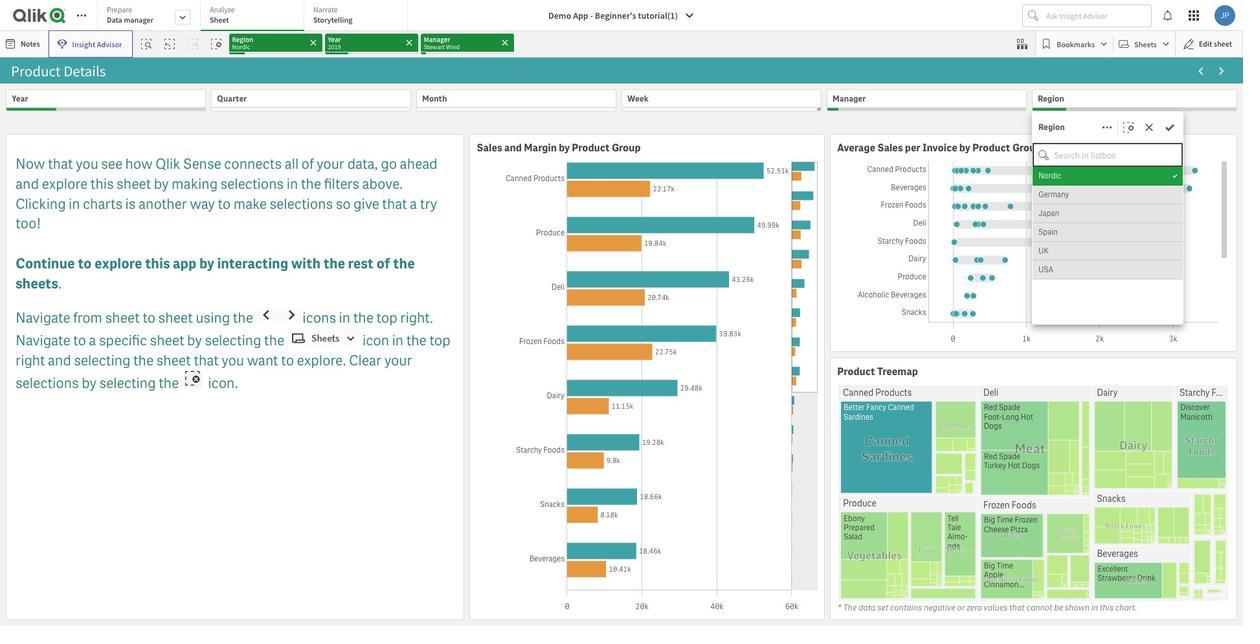 Task type: locate. For each thing, give the bounding box(es) containing it.
clear all selections image
[[211, 39, 222, 49]]

by inside application
[[960, 141, 971, 155]]

sales inside application
[[477, 141, 502, 155]]

0 vertical spatial and
[[504, 141, 522, 155]]

bookmarks
[[1057, 39, 1095, 49]]

right.
[[400, 309, 433, 328]]

previous sheet: experience the power of qlik sense image
[[1196, 66, 1206, 77]]

1 vertical spatial and
[[16, 175, 39, 194]]

0 vertical spatial region
[[1038, 93, 1064, 104]]

2 vertical spatial and
[[48, 351, 71, 370]]

2 group from the left
[[1013, 141, 1042, 155]]

that
[[48, 155, 73, 174], [382, 195, 407, 213], [194, 351, 219, 370], [1009, 603, 1025, 614]]

in down all
[[287, 175, 298, 194]]

the left "icon."
[[159, 375, 179, 393]]

0 vertical spatial a
[[410, 195, 417, 213]]

0 vertical spatial of
[[301, 155, 314, 174]]

0 horizontal spatial of
[[301, 155, 314, 174]]

make
[[234, 195, 267, 213]]

the
[[843, 603, 857, 614]]

1 horizontal spatial of
[[377, 255, 390, 273]]

product
[[572, 141, 610, 155], [973, 141, 1011, 155], [838, 365, 875, 379]]

week element
[[628, 93, 649, 104]]

selections down all
[[270, 195, 333, 213]]

Ask Insight Advisor text field
[[1044, 5, 1151, 26]]

1 vertical spatial a
[[89, 331, 96, 350]]

your up filters
[[317, 155, 345, 174]]

1 vertical spatial selections
[[270, 195, 333, 213]]

group down the week element
[[612, 141, 641, 155]]

region down region element
[[1039, 121, 1065, 132]]

selections down connects
[[220, 175, 284, 194]]

top
[[376, 309, 398, 328], [429, 331, 451, 350]]

of right rest
[[377, 255, 390, 273]]

1 horizontal spatial sales
[[878, 141, 903, 155]]

0 horizontal spatial group
[[612, 141, 641, 155]]

tab list
[[97, 0, 413, 32]]

to right want on the bottom
[[281, 351, 294, 370]]

this
[[90, 175, 114, 194], [145, 255, 170, 273], [1100, 603, 1114, 614]]

1 vertical spatial you
[[222, 351, 244, 370]]

a down 'from'
[[89, 331, 96, 350]]

manager
[[833, 93, 866, 104]]

that inside product treemap * the data set contains negative or zero values that cannot be shown in this chart. application
[[1009, 603, 1025, 614]]

set
[[877, 603, 888, 614]]

2 vertical spatial selections
[[16, 375, 79, 393]]

navigate down sheets at the left
[[16, 309, 70, 328]]

try
[[420, 195, 437, 213]]

values
[[984, 603, 1008, 614]]

0 horizontal spatial explore
[[42, 175, 88, 194]]

2 vertical spatial selecting
[[99, 375, 156, 393]]

your down icon on the left bottom of page
[[384, 351, 412, 370]]

explore up navigate from sheet to sheet using the
[[95, 255, 142, 273]]

manager element
[[833, 93, 866, 104]]

step back image
[[165, 39, 175, 49]]

1 sales from the left
[[477, 141, 502, 155]]

in inside icon in the top right and selecting the sheet that you want to explore.
[[392, 331, 404, 350]]

selecting inside icon in the top right and selecting the sheet that you want to explore.
[[74, 351, 130, 370]]

application
[[0, 0, 1243, 627], [6, 134, 464, 621]]

1 vertical spatial your
[[384, 351, 412, 370]]

1 horizontal spatial a
[[410, 195, 417, 213]]

another
[[139, 195, 187, 213]]

top up icon on the left bottom of page
[[376, 309, 398, 328]]

The following search field filters results below as you type text field
[[1054, 143, 1183, 167]]

to inside continue to explore this app by interacting with the rest of the sheets
[[78, 255, 92, 273]]

your
[[317, 155, 345, 174], [384, 351, 412, 370]]

selections down the right
[[16, 375, 79, 393]]

this left chart.
[[1100, 603, 1114, 614]]

1 vertical spatial this
[[145, 255, 170, 273]]

next sheet: customer details image
[[1217, 66, 1227, 77]]

1 vertical spatial selecting
[[74, 351, 130, 370]]

and right the right
[[48, 351, 71, 370]]

edit sheet button
[[1175, 30, 1243, 58]]

0 horizontal spatial and
[[16, 175, 39, 194]]

the inside "clear your selections by selecting the"
[[159, 375, 179, 393]]

above.
[[362, 175, 403, 194]]

of inside now that you see how qlik sense connects all of your data, go ahead and explore this sheet by making selections in the filters above. clicking in charts is another way to make selections so give that a try too!
[[301, 155, 314, 174]]

navigate inside in the top right. navigate to a specific sheet by selecting the
[[16, 331, 70, 350]]

a
[[410, 195, 417, 213], [89, 331, 96, 350]]

0 vertical spatial explore
[[42, 175, 88, 194]]

to down 'from'
[[73, 331, 86, 350]]

1 horizontal spatial explore
[[95, 255, 142, 273]]

and left margin
[[504, 141, 522, 155]]

in
[[287, 175, 298, 194], [69, 195, 80, 213], [339, 309, 350, 328], [392, 331, 404, 350], [1091, 603, 1098, 614]]

narrate
[[313, 5, 338, 14]]

and down now at the top
[[16, 175, 39, 194]]

your inside "clear your selections by selecting the"
[[384, 351, 412, 370]]

usa
[[1039, 265, 1054, 275]]

2 vertical spatial this
[[1100, 603, 1114, 614]]

product left treemap
[[838, 365, 875, 379]]

0 vertical spatial selections
[[220, 175, 284, 194]]

navigate up the right
[[16, 331, 70, 350]]

1 vertical spatial explore
[[95, 255, 142, 273]]

sales left per
[[878, 141, 903, 155]]

1 vertical spatial of
[[377, 255, 390, 273]]

you inside icon in the top right and selecting the sheet that you want to explore.
[[222, 351, 244, 370]]

0 horizontal spatial this
[[90, 175, 114, 194]]

group
[[612, 141, 641, 155], [1013, 141, 1042, 155]]

1 vertical spatial top
[[429, 331, 451, 350]]

quarter element
[[217, 93, 247, 104]]

japan
[[1039, 209, 1060, 219]]

selecting inside in the top right. navigate to a specific sheet by selecting the
[[205, 331, 261, 350]]

2 horizontal spatial and
[[504, 141, 522, 155]]

beginner's
[[595, 10, 636, 21]]

notes button
[[3, 34, 45, 54]]

navigate
[[16, 309, 70, 328], [16, 331, 70, 350]]

0 vertical spatial navigate
[[16, 309, 70, 328]]

data,
[[347, 155, 378, 174]]

so
[[336, 195, 351, 213]]

year
[[12, 93, 28, 104]]

specific
[[99, 331, 147, 350]]

chart.
[[1115, 603, 1137, 614]]

analyze
[[210, 5, 235, 14]]

the inside now that you see how qlik sense connects all of your data, go ahead and explore this sheet by making selections in the filters above. clicking in charts is another way to make selections so give that a try too!
[[301, 175, 321, 194]]

this inside application
[[1100, 603, 1114, 614]]

product right margin
[[572, 141, 610, 155]]

group up nordic
[[1013, 141, 1042, 155]]

1 horizontal spatial you
[[222, 351, 244, 370]]

sales
[[477, 141, 502, 155], [878, 141, 903, 155]]

selections inside "clear your selections by selecting the"
[[16, 375, 79, 393]]

1 horizontal spatial top
[[429, 331, 451, 350]]

product inside application
[[572, 141, 610, 155]]

0 vertical spatial this
[[90, 175, 114, 194]]

1 vertical spatial navigate
[[16, 331, 70, 350]]

you
[[76, 155, 98, 174], [222, 351, 244, 370]]

the
[[301, 175, 321, 194], [323, 255, 345, 273], [393, 255, 415, 273], [233, 309, 253, 328], [353, 309, 374, 328], [264, 331, 284, 350], [406, 331, 427, 350], [133, 351, 154, 370], [159, 375, 179, 393]]

sheet inside button
[[1214, 39, 1232, 49]]

* the data set contains negative or zero values that cannot be shown in this chart.
[[838, 603, 1137, 614]]

continue to explore this app by interacting with the rest of the sheets
[[16, 255, 415, 293]]

to right continue
[[78, 255, 92, 273]]

*
[[838, 603, 842, 614]]

that up "icon."
[[194, 351, 219, 370]]

nordic
[[1039, 171, 1062, 181]]

explore
[[42, 175, 88, 194], [95, 255, 142, 273]]

icon
[[363, 331, 389, 350]]

icon.
[[208, 375, 238, 393]]

top inside icon in the top right and selecting the sheet that you want to explore.
[[429, 331, 451, 350]]

in right shown
[[1091, 603, 1098, 614]]

top down right.
[[429, 331, 451, 350]]

2 navigate from the top
[[16, 331, 70, 350]]

0 horizontal spatial a
[[89, 331, 96, 350]]

0 horizontal spatial sales
[[477, 141, 502, 155]]

explore up clicking
[[42, 175, 88, 194]]

you left 'see'
[[76, 155, 98, 174]]

sales and margin by product group
[[477, 141, 641, 155]]

0 vertical spatial you
[[76, 155, 98, 174]]

sheets
[[1135, 39, 1157, 49]]

1 horizontal spatial and
[[48, 351, 71, 370]]

treemap
[[877, 365, 918, 379]]

that down above.
[[382, 195, 407, 213]]

sheets
[[16, 274, 58, 293]]

that right "values"
[[1009, 603, 1025, 614]]

now
[[16, 155, 45, 174]]

this left app
[[145, 255, 170, 273]]

group inside application
[[1013, 141, 1042, 155]]

quarter
[[217, 93, 247, 104]]

0 vertical spatial selecting
[[205, 331, 261, 350]]

top inside in the top right. navigate to a specific sheet by selecting the
[[376, 309, 398, 328]]

2 horizontal spatial this
[[1100, 603, 1114, 614]]

sales left margin
[[477, 141, 502, 155]]

this inside continue to explore this app by interacting with the rest of the sheets
[[145, 255, 170, 273]]

to right way
[[218, 195, 231, 213]]

product right invoice
[[973, 141, 1011, 155]]

group inside application
[[612, 141, 641, 155]]

a left try
[[410, 195, 417, 213]]

that inside icon in the top right and selecting the sheet that you want to explore.
[[194, 351, 219, 370]]

spain
[[1039, 227, 1058, 238]]

selecting inside "clear your selections by selecting the"
[[99, 375, 156, 393]]

rest
[[348, 255, 374, 273]]

the down right.
[[406, 331, 427, 350]]

0 vertical spatial your
[[317, 155, 345, 174]]

0 horizontal spatial top
[[376, 309, 398, 328]]

1 horizontal spatial product
[[838, 365, 875, 379]]

bookmarks button
[[1039, 34, 1111, 54]]

usa alternative. 6 of 7 row
[[1033, 261, 1183, 280]]

by
[[559, 141, 570, 155], [960, 141, 971, 155], [154, 175, 169, 194], [199, 255, 214, 273], [187, 331, 202, 350], [82, 375, 97, 393]]

this up charts at top
[[90, 175, 114, 194]]

to inside icon in the top right and selecting the sheet that you want to explore.
[[281, 351, 294, 370]]

region down bookmarks button
[[1038, 93, 1064, 104]]

average sales per invoice by product group
[[838, 141, 1042, 155]]

you up "icon."
[[222, 351, 244, 370]]

sheet inside icon in the top right and selecting the sheet that you want to explore.
[[156, 351, 191, 370]]

0 horizontal spatial your
[[317, 155, 345, 174]]

the left filters
[[301, 175, 321, 194]]

a inside now that you see how qlik sense connects all of your data, go ahead and explore this sheet by making selections in the filters above. clicking in charts is another way to make selections so give that a try too!
[[410, 195, 417, 213]]

0 horizontal spatial you
[[76, 155, 98, 174]]

product treemap
[[838, 365, 918, 379]]

1 vertical spatial region
[[1039, 121, 1065, 132]]

in right icons
[[339, 309, 350, 328]]

in right icon on the left bottom of page
[[392, 331, 404, 350]]

selecting
[[205, 331, 261, 350], [74, 351, 130, 370], [99, 375, 156, 393]]

year element
[[12, 93, 28, 104]]

by inside application
[[559, 141, 570, 155]]

region
[[1038, 93, 1064, 104], [1039, 121, 1065, 132]]

icon in the top right and selecting the sheet that you want to explore.
[[16, 331, 451, 370]]

data
[[858, 603, 876, 614]]

you inside now that you see how qlik sense connects all of your data, go ahead and explore this sheet by making selections in the filters above. clicking in charts is another way to make selections so give that a try too!
[[76, 155, 98, 174]]

now that you see how qlik sense connects all of your data, go ahead and explore this sheet by making selections in the filters above. clicking in charts is another way to make selections so give that a try too!
[[16, 155, 438, 233]]

1 horizontal spatial group
[[1013, 141, 1042, 155]]

to
[[218, 195, 231, 213], [78, 255, 92, 273], [143, 309, 156, 328], [73, 331, 86, 350], [281, 351, 294, 370]]

0 horizontal spatial product
[[572, 141, 610, 155]]

in left charts at top
[[69, 195, 80, 213]]

1 group from the left
[[612, 141, 641, 155]]

2 sales from the left
[[878, 141, 903, 155]]

data
[[107, 15, 122, 25]]

or
[[957, 603, 965, 614]]

per
[[905, 141, 921, 155]]

0 vertical spatial top
[[376, 309, 398, 328]]

to up "specific"
[[143, 309, 156, 328]]

product treemap * the data set contains negative or zero values that cannot be shown in this chart. application
[[830, 358, 1238, 621]]

1 horizontal spatial this
[[145, 255, 170, 273]]

1 horizontal spatial your
[[384, 351, 412, 370]]

of right all
[[301, 155, 314, 174]]



Task type: describe. For each thing, give the bounding box(es) containing it.
qlik
[[155, 155, 180, 174]]

to inside now that you see how qlik sense connects all of your data, go ahead and explore this sheet by making selections in the filters above. clicking in charts is another way to make selections so give that a try too!
[[218, 195, 231, 213]]

see
[[101, 155, 122, 174]]

and inside icon in the top right and selecting the sheet that you want to explore.
[[48, 351, 71, 370]]

clicking
[[16, 195, 66, 213]]

sense
[[183, 155, 221, 174]]

zero
[[967, 603, 982, 614]]

week
[[628, 93, 649, 104]]

by inside continue to explore this app by interacting with the rest of the sheets
[[199, 255, 214, 273]]

manager
[[124, 15, 153, 25]]

from
[[73, 309, 102, 328]]

demo
[[549, 10, 571, 21]]

be
[[1054, 603, 1063, 614]]

prepare
[[107, 5, 132, 14]]

sheet
[[210, 15, 229, 25]]

invoice
[[923, 141, 958, 155]]

this inside now that you see how qlik sense connects all of your data, go ahead and explore this sheet by making selections in the filters above. clicking in charts is another way to make selections so give that a try too!
[[90, 175, 114, 194]]

germany
[[1039, 190, 1069, 200]]

clear your selections by selecting the
[[16, 351, 412, 393]]

in inside application
[[1091, 603, 1098, 614]]

that right now at the top
[[48, 155, 73, 174]]

2 horizontal spatial product
[[973, 141, 1011, 155]]

explore inside now that you see how qlik sense connects all of your data, go ahead and explore this sheet by making selections in the filters above. clicking in charts is another way to make selections so give that a try too!
[[42, 175, 88, 194]]

search results filter region
[[1033, 143, 1183, 326]]

by inside now that you see how qlik sense connects all of your data, go ahead and explore this sheet by making selections in the filters above. clicking in charts is another way to make selections so give that a try too!
[[154, 175, 169, 194]]

selections tool image
[[1018, 39, 1028, 49]]

app
[[573, 10, 589, 21]]

notes
[[21, 39, 40, 49]]

demo app - beginner's tutorial(1) button
[[541, 5, 703, 26]]

edit
[[1199, 39, 1213, 49]]

explore inside continue to explore this app by interacting with the rest of the sheets
[[95, 255, 142, 273]]

uk alternative. 5 of 7 row
[[1033, 242, 1183, 261]]

give
[[354, 195, 379, 213]]

negative
[[924, 603, 955, 614]]

spain alternative. 4 of 7 row
[[1033, 224, 1183, 242]]

a inside in the top right. navigate to a specific sheet by selecting the
[[89, 331, 96, 350]]

your inside now that you see how qlik sense connects all of your data, go ahead and explore this sheet by making selections in the filters above. clicking in charts is another way to make selections so give that a try too!
[[317, 155, 345, 174]]

prepare data manager
[[107, 5, 153, 25]]

sheets button
[[1117, 34, 1173, 54]]

shown
[[1065, 603, 1090, 614]]

all
[[285, 155, 299, 174]]

contains
[[890, 603, 922, 614]]

tutorial(1)
[[638, 10, 678, 21]]

using
[[196, 309, 230, 328]]

and inside application
[[504, 141, 522, 155]]

cannot
[[1026, 603, 1052, 614]]

and inside now that you see how qlik sense connects all of your data, go ahead and explore this sheet by making selections in the filters above. clicking in charts is another way to make selections so give that a try too!
[[16, 175, 39, 194]]

app
[[173, 255, 197, 273]]

germany alternative. 2 of 7 row
[[1033, 186, 1183, 205]]

by inside in the top right. navigate to a specific sheet by selecting the
[[187, 331, 202, 350]]

icons
[[303, 309, 336, 328]]

month element
[[422, 93, 447, 104]]

the left rest
[[323, 255, 345, 273]]

ahead
[[400, 155, 438, 174]]

sheet inside in the top right. navigate to a specific sheet by selecting the
[[150, 331, 184, 350]]

the up icon on the left bottom of page
[[353, 309, 374, 328]]

want
[[247, 351, 278, 370]]

connects
[[224, 155, 282, 174]]

1 navigate from the top
[[16, 309, 70, 328]]

making
[[172, 175, 218, 194]]

the down "specific"
[[133, 351, 154, 370]]

sales inside application
[[878, 141, 903, 155]]

demo app - beginner's tutorial(1)
[[549, 10, 678, 21]]

navigate from sheet to sheet using the
[[16, 309, 256, 328]]

.
[[58, 274, 62, 293]]

margin
[[524, 141, 557, 155]]

is
[[125, 195, 136, 213]]

storytelling
[[313, 15, 353, 25]]

analyze sheet
[[210, 5, 235, 25]]

uk
[[1039, 246, 1049, 257]]

average
[[838, 141, 876, 155]]

sales and margin by product group application
[[470, 134, 825, 621]]

nordic selected. 1 of 7 row
[[1033, 167, 1183, 186]]

charts
[[83, 195, 123, 213]]

in the top right. navigate to a specific sheet by selecting the
[[16, 309, 433, 350]]

clear
[[349, 351, 382, 370]]

right
[[16, 351, 45, 370]]

explore.
[[297, 351, 346, 370]]

way
[[190, 195, 215, 213]]

average sales per invoice by product group application
[[830, 134, 1238, 353]]

continue
[[16, 255, 75, 273]]

narrate storytelling
[[313, 5, 353, 25]]

how
[[125, 155, 153, 174]]

interacting
[[217, 255, 288, 273]]

with
[[291, 255, 321, 273]]

filters
[[324, 175, 359, 194]]

-
[[590, 10, 593, 21]]

region element
[[1038, 93, 1064, 104]]

the right using at the left of page
[[233, 309, 253, 328]]

the right rest
[[393, 255, 415, 273]]

japan alternative. 3 of 7 row
[[1033, 205, 1183, 224]]

month
[[422, 93, 447, 104]]

tab list containing prepare
[[97, 0, 413, 32]]

to inside in the top right. navigate to a specific sheet by selecting the
[[73, 331, 86, 350]]

of inside continue to explore this app by interacting with the rest of the sheets
[[377, 255, 390, 273]]

too!
[[16, 215, 41, 233]]

sheet inside now that you see how qlik sense connects all of your data, go ahead and explore this sheet by making selections in the filters above. clicking in charts is another way to make selections so give that a try too!
[[117, 175, 151, 194]]

in inside in the top right. navigate to a specific sheet by selecting the
[[339, 309, 350, 328]]

the up want on the bottom
[[264, 331, 284, 350]]

by inside "clear your selections by selecting the"
[[82, 375, 97, 393]]



Task type: vqa. For each thing, say whether or not it's contained in the screenshot.
the middle Started
no



